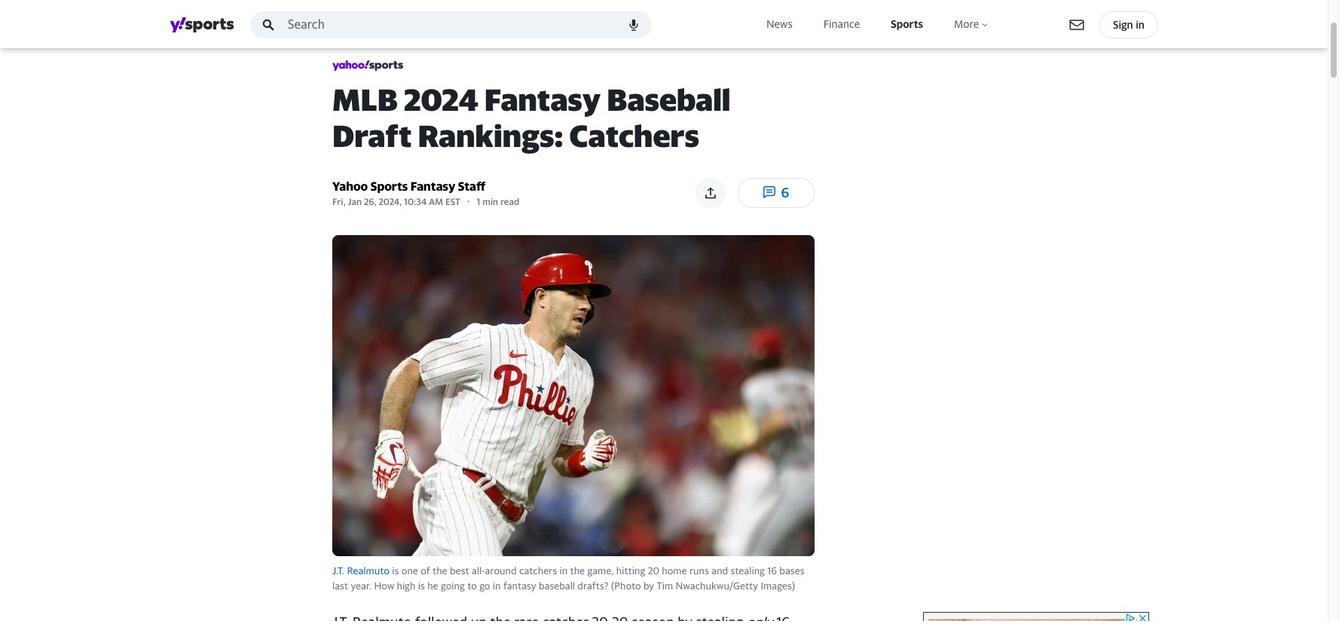 Task type: locate. For each thing, give the bounding box(es) containing it.
yahoo
[[332, 179, 368, 194]]

sign in
[[1114, 18, 1145, 31]]

j.t. realmuto #10 of the philadelphia phillies image
[[332, 235, 815, 557]]

the right of
[[433, 565, 448, 577]]

2 the from the left
[[570, 565, 585, 577]]

home
[[662, 565, 687, 577]]

2 horizontal spatial in
[[1136, 18, 1145, 31]]

2 vertical spatial in
[[493, 580, 501, 592]]

10:34
[[404, 196, 427, 207]]

finance
[[824, 17, 860, 30]]

yahoo sports fantasy staff link
[[332, 179, 486, 194]]

mlb
[[332, 81, 398, 117]]

sports
[[891, 17, 924, 30], [371, 179, 408, 194]]

j.t. realmuto link
[[332, 565, 390, 577]]

0 vertical spatial sports
[[891, 17, 924, 30]]

sign in link
[[1100, 11, 1159, 38]]

in up baseball
[[560, 565, 568, 577]]

check your mail image
[[1070, 19, 1085, 30]]

read
[[501, 196, 520, 207]]

more button
[[951, 14, 993, 34]]

images)
[[761, 580, 795, 592]]

2024
[[404, 81, 479, 117]]

news link
[[764, 14, 796, 34]]

the
[[433, 565, 448, 577], [570, 565, 585, 577]]

high
[[397, 580, 416, 592]]

0 horizontal spatial sports
[[371, 179, 408, 194]]

nwachukwu/getty
[[676, 580, 758, 592]]

sign
[[1114, 18, 1134, 31]]

(photo
[[611, 580, 641, 592]]

all-
[[472, 565, 485, 577]]

in right sign
[[1136, 18, 1145, 31]]

1 vertical spatial sports
[[371, 179, 408, 194]]

catchers
[[519, 565, 557, 577]]

1 horizontal spatial is
[[418, 580, 425, 592]]

est
[[446, 196, 461, 207]]

0 horizontal spatial fantasy
[[411, 179, 456, 194]]

None search field
[[250, 11, 652, 46]]

1 horizontal spatial in
[[560, 565, 568, 577]]

hitting
[[617, 565, 646, 577]]

min
[[483, 196, 498, 207]]

baseball
[[539, 580, 575, 592]]

draft
[[332, 117, 412, 154]]

fri,
[[332, 196, 346, 207]]

by
[[644, 580, 655, 592]]

catchers
[[570, 117, 700, 154]]

fantasy inside mlb 2024 fantasy baseball draft rankings: catchers
[[485, 81, 601, 117]]

1 horizontal spatial sports
[[891, 17, 924, 30]]

realmuto
[[347, 565, 390, 577]]

fantasy up rankings:
[[485, 81, 601, 117]]

the up drafts?
[[570, 565, 585, 577]]

0 vertical spatial is
[[392, 565, 399, 577]]

sports left more
[[891, 17, 924, 30]]

0 vertical spatial fantasy
[[485, 81, 601, 117]]

0 horizontal spatial the
[[433, 565, 448, 577]]

fantasy for catchers
[[485, 81, 601, 117]]

1 horizontal spatial fantasy
[[485, 81, 601, 117]]

1 vertical spatial is
[[418, 580, 425, 592]]

fantasy
[[504, 580, 536, 592]]

1 vertical spatial fantasy
[[411, 179, 456, 194]]

1 vertical spatial in
[[560, 565, 568, 577]]

fantasy inside yahoo sports fantasy staff fri, jan 26, 2024, 10:34 am est · 1 min read
[[411, 179, 456, 194]]

sports up '2024,'
[[371, 179, 408, 194]]

around
[[485, 565, 517, 577]]

tim
[[657, 580, 673, 592]]

more
[[954, 17, 980, 30]]

finance link
[[821, 14, 863, 34]]

is left he
[[418, 580, 425, 592]]

sports link
[[888, 14, 927, 34]]

in
[[1136, 18, 1145, 31], [560, 565, 568, 577], [493, 580, 501, 592]]

to
[[468, 580, 477, 592]]

mlb 2024 fantasy baseball draft rankings: catchers
[[332, 81, 731, 154]]

yahoo sports fantasy staff fri, jan 26, 2024, 10:34 am est · 1 min read
[[332, 179, 520, 207]]

of
[[421, 565, 430, 577]]

fantasy up the am
[[411, 179, 456, 194]]

0 vertical spatial in
[[1136, 18, 1145, 31]]

is
[[392, 565, 399, 577], [418, 580, 425, 592]]

is left one
[[392, 565, 399, 577]]

1 horizontal spatial the
[[570, 565, 585, 577]]

in right go
[[493, 580, 501, 592]]

stealing
[[731, 565, 765, 577]]

j.t. realmuto
[[332, 565, 390, 577]]

fantasy
[[485, 81, 601, 117], [411, 179, 456, 194]]



Task type: describe. For each thing, give the bounding box(es) containing it.
how
[[374, 580, 394, 592]]

2024,
[[379, 196, 402, 207]]

runs
[[690, 565, 709, 577]]

jan
[[348, 196, 362, 207]]

am
[[429, 196, 443, 207]]

0 horizontal spatial is
[[392, 565, 399, 577]]

go
[[480, 580, 490, 592]]

20
[[648, 565, 660, 577]]

6
[[782, 184, 790, 200]]

going
[[441, 580, 465, 592]]

he
[[428, 580, 438, 592]]

1
[[477, 196, 481, 207]]

news
[[767, 17, 793, 30]]

advertisement element
[[924, 612, 1150, 621]]

6 link
[[738, 178, 815, 208]]

Search query text field
[[250, 11, 652, 38]]

16
[[768, 565, 777, 577]]

game,
[[588, 565, 614, 577]]

last
[[332, 580, 348, 592]]

1 the from the left
[[433, 565, 448, 577]]

26,
[[364, 196, 377, 207]]

yahoo sports image
[[332, 58, 403, 73]]

is one of the best all-around catchers in the game, hitting 20 home runs and stealing 16 bases last year. how high is he going to go in fantasy baseball drafts? (photo by tim nwachukwu/getty images)
[[332, 565, 805, 592]]

and
[[712, 565, 728, 577]]

staff
[[458, 179, 486, 194]]

j.t.
[[332, 565, 345, 577]]

rankings:
[[418, 117, 563, 154]]

one
[[402, 565, 418, 577]]

year.
[[351, 580, 372, 592]]

baseball
[[607, 81, 731, 117]]

drafts?
[[578, 580, 609, 592]]

sign in toolbar
[[1046, 11, 1159, 38]]

·
[[467, 195, 470, 207]]

in inside toolbar
[[1136, 18, 1145, 31]]

sports inside 'link'
[[891, 17, 924, 30]]

0 horizontal spatial in
[[493, 580, 501, 592]]

sports inside yahoo sports fantasy staff fri, jan 26, 2024, 10:34 am est · 1 min read
[[371, 179, 408, 194]]

best
[[450, 565, 469, 577]]

bases
[[780, 565, 805, 577]]

fantasy for 26,
[[411, 179, 456, 194]]



Task type: vqa. For each thing, say whether or not it's contained in the screenshot.
2nd 7-5 from the bottom of the page
no



